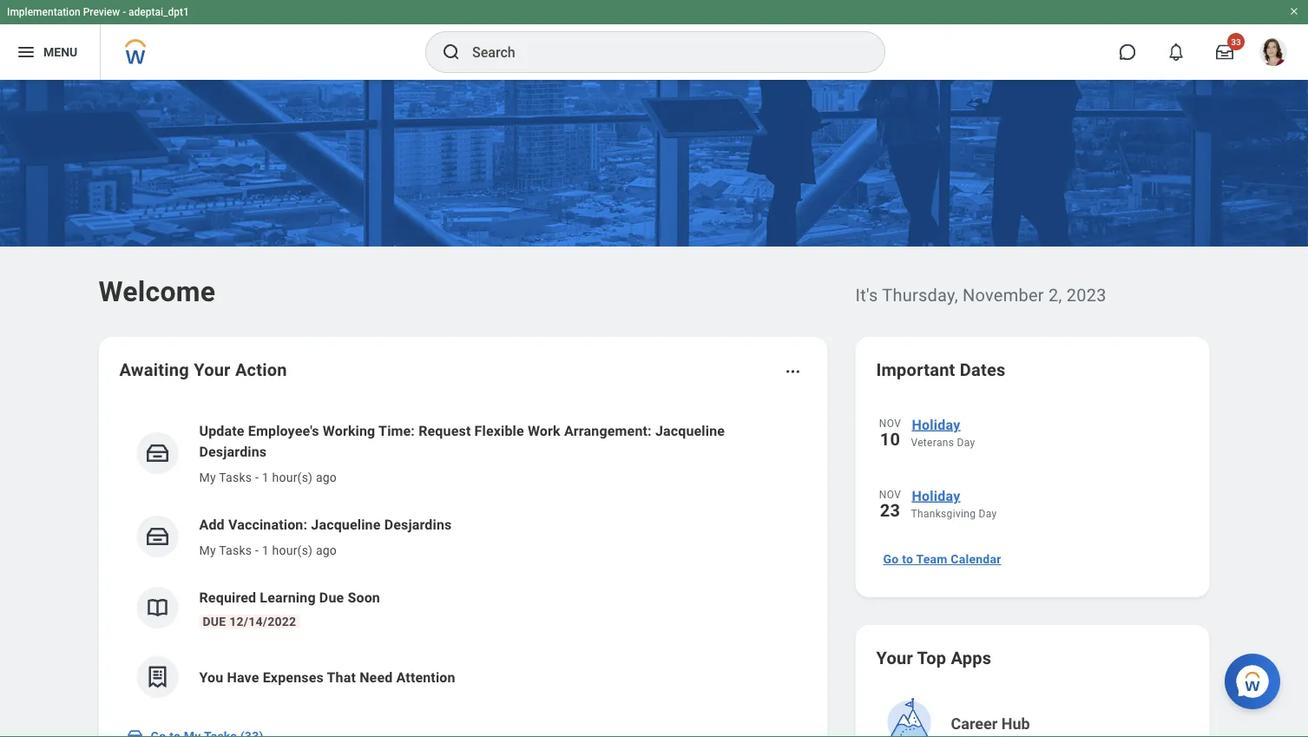 Task type: locate. For each thing, give the bounding box(es) containing it.
holiday inside holiday veterans day
[[912, 416, 961, 433]]

due
[[319, 589, 344, 606], [203, 614, 226, 629]]

0 vertical spatial holiday
[[912, 416, 961, 433]]

your left the action
[[194, 360, 231, 380]]

1 vertical spatial day
[[979, 508, 997, 520]]

related actions image
[[785, 363, 802, 380]]

- inside menu banner
[[123, 6, 126, 18]]

nov 23
[[880, 489, 902, 521]]

ago down add vaccination: jacqueline desjardins
[[316, 543, 337, 558]]

1 ago from the top
[[316, 470, 337, 485]]

awaiting your action
[[119, 360, 287, 380]]

0 vertical spatial my
[[199, 470, 216, 485]]

holiday inside holiday thanksgiving day
[[912, 488, 961, 504]]

holiday up thanksgiving
[[912, 488, 961, 504]]

1 up vaccination:
[[262, 470, 269, 485]]

nov left holiday veterans day
[[880, 418, 902, 430]]

welcome
[[99, 275, 216, 308]]

1 tasks from the top
[[219, 470, 252, 485]]

your top apps
[[877, 648, 992, 668]]

1 vertical spatial due
[[203, 614, 226, 629]]

-
[[123, 6, 126, 18], [255, 470, 259, 485], [255, 543, 259, 558]]

day
[[958, 437, 976, 449], [979, 508, 997, 520]]

day inside holiday thanksgiving day
[[979, 508, 997, 520]]

2 1 from the top
[[262, 543, 269, 558]]

tasks down add in the left of the page
[[219, 543, 252, 558]]

your
[[194, 360, 231, 380], [877, 648, 914, 668]]

top
[[918, 648, 947, 668]]

0 vertical spatial jacqueline
[[656, 423, 725, 439]]

1 vertical spatial holiday
[[912, 488, 961, 504]]

hour(s) for first inbox icon from the bottom
[[272, 543, 313, 558]]

0 horizontal spatial due
[[203, 614, 226, 629]]

day right veterans
[[958, 437, 976, 449]]

go to team calendar
[[884, 552, 1002, 566]]

0 horizontal spatial your
[[194, 360, 231, 380]]

hour(s) for second inbox icon from the bottom of the awaiting your action list
[[272, 470, 313, 485]]

working
[[323, 423, 376, 439]]

1 hour(s) from the top
[[272, 470, 313, 485]]

thanksgiving
[[911, 508, 976, 520]]

inbox large image
[[1217, 43, 1234, 61]]

inbox image left add in the left of the page
[[145, 524, 171, 550]]

hour(s) down vaccination:
[[272, 543, 313, 558]]

0 vertical spatial hour(s)
[[272, 470, 313, 485]]

jacqueline up the soon
[[311, 516, 381, 533]]

2 hour(s) from the top
[[272, 543, 313, 558]]

thursday,
[[883, 285, 959, 305]]

hour(s) down employee's
[[272, 470, 313, 485]]

12/14/2022
[[229, 614, 296, 629]]

inbox image
[[126, 728, 144, 737]]

0 vertical spatial nov
[[880, 418, 902, 430]]

ago
[[316, 470, 337, 485], [316, 543, 337, 558]]

request
[[419, 423, 471, 439]]

my up add in the left of the page
[[199, 470, 216, 485]]

jacqueline
[[656, 423, 725, 439], [311, 516, 381, 533]]

awaiting your action list
[[119, 406, 807, 712]]

- for first inbox icon from the bottom
[[255, 543, 259, 558]]

0 vertical spatial desjardins
[[199, 443, 267, 460]]

due left the soon
[[319, 589, 344, 606]]

due down 'required'
[[203, 614, 226, 629]]

holiday button
[[911, 413, 1189, 436], [911, 485, 1189, 507]]

1 inbox image from the top
[[145, 440, 171, 466]]

1
[[262, 470, 269, 485], [262, 543, 269, 558]]

desjardins inside update employee's working time: request flexible work arrangement: jacqueline desjardins
[[199, 443, 267, 460]]

1 horizontal spatial due
[[319, 589, 344, 606]]

my
[[199, 470, 216, 485], [199, 543, 216, 558]]

1 vertical spatial nov
[[880, 489, 902, 501]]

1 horizontal spatial jacqueline
[[656, 423, 725, 439]]

employee's
[[248, 423, 319, 439]]

action
[[235, 360, 287, 380]]

0 horizontal spatial desjardins
[[199, 443, 267, 460]]

to
[[903, 552, 914, 566]]

0 vertical spatial your
[[194, 360, 231, 380]]

tasks
[[219, 470, 252, 485], [219, 543, 252, 558]]

0 vertical spatial day
[[958, 437, 976, 449]]

2 tasks from the top
[[219, 543, 252, 558]]

10
[[880, 429, 901, 449]]

need
[[360, 669, 393, 686]]

2 ago from the top
[[316, 543, 337, 558]]

1 vertical spatial your
[[877, 648, 914, 668]]

ago up add vaccination: jacqueline desjardins
[[316, 470, 337, 485]]

holiday for 23
[[912, 488, 961, 504]]

1 vertical spatial holiday button
[[911, 485, 1189, 507]]

2 holiday from the top
[[912, 488, 961, 504]]

holiday
[[912, 416, 961, 433], [912, 488, 961, 504]]

1 vertical spatial my
[[199, 543, 216, 558]]

justify image
[[16, 42, 36, 63]]

0 vertical spatial holiday button
[[911, 413, 1189, 436]]

2 my tasks - 1 hour(s) ago from the top
[[199, 543, 337, 558]]

1 vertical spatial 1
[[262, 543, 269, 558]]

tasks for first inbox icon from the bottom
[[219, 543, 252, 558]]

my tasks - 1 hour(s) ago up vaccination:
[[199, 470, 337, 485]]

1 vertical spatial tasks
[[219, 543, 252, 558]]

nov for 23
[[880, 489, 902, 501]]

search image
[[441, 42, 462, 63]]

you have expenses that need attention
[[199, 669, 456, 686]]

important dates
[[877, 360, 1006, 380]]

nov down 10
[[880, 489, 902, 501]]

1 horizontal spatial day
[[979, 508, 997, 520]]

notifications large image
[[1168, 43, 1185, 61]]

expenses
[[263, 669, 324, 686]]

menu banner
[[0, 0, 1309, 80]]

1 vertical spatial jacqueline
[[311, 516, 381, 533]]

hour(s)
[[272, 470, 313, 485], [272, 543, 313, 558]]

holiday thanksgiving day
[[911, 488, 997, 520]]

awaiting
[[119, 360, 189, 380]]

holiday up veterans
[[912, 416, 961, 433]]

1 holiday button from the top
[[911, 413, 1189, 436]]

have
[[227, 669, 259, 686]]

my down add in the left of the page
[[199, 543, 216, 558]]

jacqueline right arrangement:
[[656, 423, 725, 439]]

nov
[[880, 418, 902, 430], [880, 489, 902, 501]]

go to team calendar button
[[877, 542, 1009, 577]]

1 vertical spatial ago
[[316, 543, 337, 558]]

day inside holiday veterans day
[[958, 437, 976, 449]]

1 horizontal spatial your
[[877, 648, 914, 668]]

1 for first inbox icon from the bottom
[[262, 543, 269, 558]]

menu
[[43, 45, 78, 59]]

2 nov from the top
[[880, 489, 902, 501]]

inbox image
[[145, 440, 171, 466], [145, 524, 171, 550]]

0 vertical spatial inbox image
[[145, 440, 171, 466]]

1 nov from the top
[[880, 418, 902, 430]]

1 down vaccination:
[[262, 543, 269, 558]]

- up vaccination:
[[255, 470, 259, 485]]

day right thanksgiving
[[979, 508, 997, 520]]

1 horizontal spatial desjardins
[[384, 516, 452, 533]]

career hub button
[[878, 693, 1191, 737]]

arrangement:
[[564, 423, 652, 439]]

0 vertical spatial my tasks - 1 hour(s) ago
[[199, 470, 337, 485]]

soon
[[348, 589, 380, 606]]

2 vertical spatial -
[[255, 543, 259, 558]]

close environment banner image
[[1290, 6, 1300, 17]]

0 horizontal spatial day
[[958, 437, 976, 449]]

your left top
[[877, 648, 914, 668]]

implementation
[[7, 6, 80, 18]]

implementation preview -   adeptai_dpt1
[[7, 6, 189, 18]]

0 vertical spatial tasks
[[219, 470, 252, 485]]

flexible
[[475, 423, 524, 439]]

holiday veterans day
[[911, 416, 976, 449]]

0 vertical spatial -
[[123, 6, 126, 18]]

adeptai_dpt1
[[129, 6, 189, 18]]

0 vertical spatial 1
[[262, 470, 269, 485]]

1 vertical spatial inbox image
[[145, 524, 171, 550]]

33 button
[[1206, 33, 1245, 71]]

1 vertical spatial -
[[255, 470, 259, 485]]

ago for second inbox icon from the bottom of the awaiting your action list
[[316, 470, 337, 485]]

1 holiday from the top
[[912, 416, 961, 433]]

0 horizontal spatial jacqueline
[[311, 516, 381, 533]]

calendar
[[951, 552, 1002, 566]]

my tasks - 1 hour(s) ago down vaccination:
[[199, 543, 337, 558]]

desjardins
[[199, 443, 267, 460], [384, 516, 452, 533]]

holiday for 10
[[912, 416, 961, 433]]

important dates element
[[877, 403, 1189, 538]]

1 1 from the top
[[262, 470, 269, 485]]

- right preview
[[123, 6, 126, 18]]

- down vaccination:
[[255, 543, 259, 558]]

book open image
[[145, 595, 171, 621]]

1 vertical spatial hour(s)
[[272, 543, 313, 558]]

0 vertical spatial ago
[[316, 470, 337, 485]]

inbox image down awaiting on the left
[[145, 440, 171, 466]]

tasks down update
[[219, 470, 252, 485]]

apps
[[951, 648, 992, 668]]

1 vertical spatial my tasks - 1 hour(s) ago
[[199, 543, 337, 558]]

2 holiday button from the top
[[911, 485, 1189, 507]]

my tasks - 1 hour(s) ago
[[199, 470, 337, 485], [199, 543, 337, 558]]



Task type: describe. For each thing, give the bounding box(es) containing it.
1 my from the top
[[199, 470, 216, 485]]

that
[[327, 669, 356, 686]]

welcome main content
[[0, 80, 1309, 737]]

add vaccination: jacqueline desjardins
[[199, 516, 452, 533]]

1 for second inbox icon from the bottom of the awaiting your action list
[[262, 470, 269, 485]]

add
[[199, 516, 225, 533]]

required
[[199, 589, 256, 606]]

career
[[951, 715, 998, 733]]

veterans
[[911, 437, 955, 449]]

update employee's working time: request flexible work arrangement: jacqueline desjardins
[[199, 423, 725, 460]]

attention
[[396, 669, 456, 686]]

jacqueline inside update employee's working time: request flexible work arrangement: jacqueline desjardins
[[656, 423, 725, 439]]

dates
[[960, 360, 1006, 380]]

go
[[884, 552, 899, 566]]

ago for first inbox icon from the bottom
[[316, 543, 337, 558]]

work
[[528, 423, 561, 439]]

dashboard expenses image
[[145, 664, 171, 690]]

33
[[1232, 36, 1242, 47]]

2,
[[1049, 285, 1063, 305]]

learning
[[260, 589, 316, 606]]

it's
[[856, 285, 878, 305]]

it's thursday, november 2, 2023
[[856, 285, 1107, 305]]

nov for 10
[[880, 418, 902, 430]]

nov 10
[[880, 418, 902, 449]]

- for second inbox icon from the bottom of the awaiting your action list
[[255, 470, 259, 485]]

menu button
[[0, 24, 100, 80]]

1 vertical spatial desjardins
[[384, 516, 452, 533]]

vaccination:
[[228, 516, 308, 533]]

day for 10
[[958, 437, 976, 449]]

important
[[877, 360, 956, 380]]

you
[[199, 669, 224, 686]]

november
[[963, 285, 1045, 305]]

Search Workday  search field
[[472, 33, 849, 71]]

career hub
[[951, 715, 1031, 733]]

2 inbox image from the top
[[145, 524, 171, 550]]

holiday button for 10
[[911, 413, 1189, 436]]

23
[[880, 500, 901, 521]]

time:
[[379, 423, 415, 439]]

2 my from the top
[[199, 543, 216, 558]]

0 vertical spatial due
[[319, 589, 344, 606]]

day for 23
[[979, 508, 997, 520]]

update
[[199, 423, 245, 439]]

required learning due soon due 12/14/2022
[[199, 589, 380, 629]]

tasks for second inbox icon from the bottom of the awaiting your action list
[[219, 470, 252, 485]]

hub
[[1002, 715, 1031, 733]]

holiday button for 23
[[911, 485, 1189, 507]]

you have expenses that need attention button
[[119, 643, 807, 712]]

2023
[[1067, 285, 1107, 305]]

team
[[917, 552, 948, 566]]

1 my tasks - 1 hour(s) ago from the top
[[199, 470, 337, 485]]

preview
[[83, 6, 120, 18]]

profile logan mcneil image
[[1260, 38, 1288, 70]]



Task type: vqa. For each thing, say whether or not it's contained in the screenshot.
bottommost Desjardins
yes



